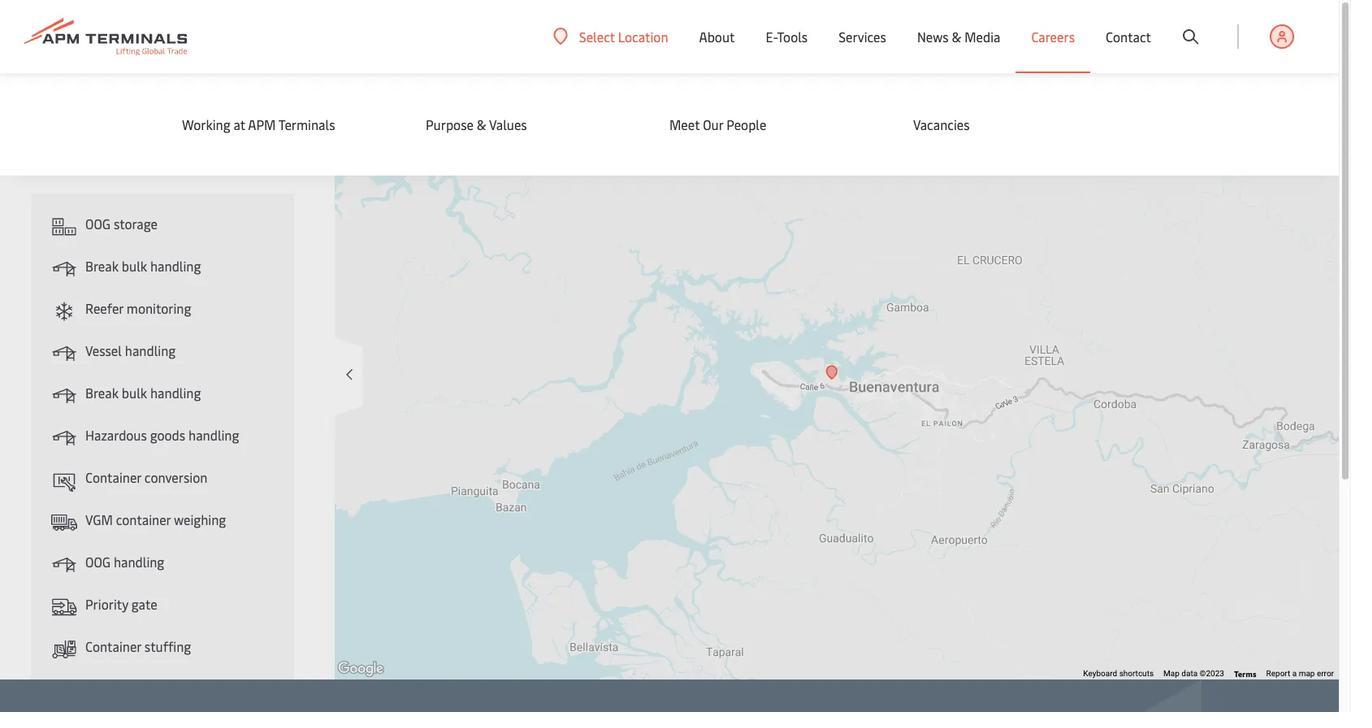 Task type: describe. For each thing, give the bounding box(es) containing it.
conversion
[[145, 468, 208, 486]]

select
[[579, 27, 615, 45]]

click
[[47, 80, 76, 98]]

contact
[[1106, 28, 1152, 46]]

values
[[489, 115, 527, 133]]

monitoring
[[127, 299, 191, 317]]

reefer
[[85, 299, 123, 317]]

about button
[[700, 0, 735, 73]]

us
[[160, 80, 174, 98]]

hazardous goods handling
[[85, 426, 239, 444]]

vgm
[[85, 510, 113, 528]]

click here to email us
[[47, 80, 174, 98]]

a
[[1293, 669, 1298, 678]]

container stuffing
[[85, 637, 191, 655]]

terminals
[[279, 115, 335, 133]]

vessel handling
[[85, 341, 176, 359]]

select location
[[579, 27, 669, 45]]

vgm container weighing
[[85, 510, 226, 528]]

click here to email us link
[[47, 80, 174, 100]]

keyboard
[[1084, 669, 1118, 678]]

hazardous
[[85, 426, 147, 444]]

careers button
[[1032, 0, 1075, 73]]

report a map error link
[[1267, 669, 1335, 678]]

to
[[108, 80, 122, 98]]

our
[[703, 115, 724, 133]]

stuffing
[[145, 637, 191, 655]]

map
[[1164, 669, 1180, 678]]

apmt_icon_library_v1_84px image for vgm container weighing
[[51, 510, 77, 536]]

& for media
[[952, 28, 962, 46]]

oog for oog storage
[[85, 215, 111, 232]]

careers
[[1032, 28, 1075, 46]]

vacancies link
[[914, 115, 1125, 133]]

terms link
[[1235, 668, 1257, 680]]

map data ©2023
[[1164, 669, 1225, 678]]

meet our people
[[670, 115, 767, 133]]

goods
[[150, 426, 185, 444]]

working at apm terminals link
[[182, 115, 393, 133]]

select location button
[[553, 27, 669, 45]]

data
[[1182, 669, 1198, 678]]

e-tools
[[766, 28, 808, 46]]

handling up 'goods' at the left
[[150, 384, 201, 402]]

reefer monitoring
[[85, 299, 191, 317]]

handling down monitoring
[[125, 341, 176, 359]]

google image
[[334, 658, 388, 680]]

storage
[[114, 215, 158, 232]]

keyboard shortcuts button
[[1084, 668, 1154, 680]]

report a map error
[[1267, 669, 1335, 678]]

here
[[79, 80, 106, 98]]

1 break from the top
[[85, 257, 119, 275]]

about
[[700, 28, 735, 46]]

priority gate
[[85, 595, 157, 613]]

people
[[727, 115, 767, 133]]

working
[[182, 115, 231, 133]]

map
[[1300, 669, 1316, 678]]

oog for oog stuffing/stripping
[[85, 680, 111, 697]]

2 bulk from the top
[[122, 384, 147, 402]]



Task type: locate. For each thing, give the bounding box(es) containing it.
meet
[[670, 115, 700, 133]]

email
[[124, 80, 157, 98]]

error
[[1318, 669, 1335, 678]]

shortcuts
[[1120, 669, 1154, 678]]

1 vertical spatial bulk
[[122, 384, 147, 402]]

purpose
[[426, 115, 474, 133]]

handling up monitoring
[[150, 257, 201, 275]]

0 vertical spatial container
[[85, 468, 141, 486]]

terms
[[1235, 668, 1257, 680]]

break up reefer
[[85, 257, 119, 275]]

0 vertical spatial &
[[952, 28, 962, 46]]

break bulk handling
[[85, 257, 201, 275], [85, 384, 201, 402]]

handling down container
[[114, 553, 164, 571]]

container
[[116, 510, 171, 528]]

e-tools button
[[766, 0, 808, 73]]

container down hazardous
[[85, 468, 141, 486]]

1 vertical spatial container
[[85, 637, 141, 655]]

priority
[[85, 595, 128, 613]]

handling
[[150, 257, 201, 275], [125, 341, 176, 359], [150, 384, 201, 402], [189, 426, 239, 444], [114, 553, 164, 571]]

services button
[[839, 0, 887, 73]]

working at apm terminals
[[182, 115, 335, 133]]

news
[[918, 28, 949, 46]]

break down vessel
[[85, 384, 119, 402]]

2 break from the top
[[85, 384, 119, 402]]

bulk down vessel handling
[[122, 384, 147, 402]]

container down priority on the left bottom of page
[[85, 637, 141, 655]]

apmt_icon_library_v1_84px image for priority gate
[[51, 594, 77, 620]]

break
[[85, 257, 119, 275], [85, 384, 119, 402]]

apmt_icon_library_v1_84px image
[[51, 510, 77, 536], [51, 594, 77, 620], [51, 636, 77, 663], [51, 679, 77, 705]]

news & media
[[918, 28, 1001, 46]]

1 vertical spatial break
[[85, 384, 119, 402]]

break bulk handling down vessel handling
[[85, 384, 201, 402]]

stuffing/stripping
[[114, 680, 218, 697]]

oog down vgm
[[85, 553, 111, 571]]

1 vertical spatial oog
[[85, 553, 111, 571]]

map region
[[128, 15, 1352, 712]]

oog handling
[[85, 553, 164, 571]]

purpose & values
[[426, 115, 527, 133]]

1 break bulk handling from the top
[[85, 257, 201, 275]]

& inside popup button
[[952, 28, 962, 46]]

1 apmt_icon_library_v1_84px image from the top
[[51, 510, 77, 536]]

4 apmt_icon_library_v1_84px image from the top
[[51, 679, 77, 705]]

1 vertical spatial &
[[477, 115, 487, 133]]

apmt_icon_library_v1_84px image for oog stuffing/stripping
[[51, 679, 77, 705]]

oog left storage
[[85, 215, 111, 232]]

weighing
[[174, 510, 226, 528]]

& right 'news'
[[952, 28, 962, 46]]

oog storage
[[85, 215, 158, 232]]

oog stuffing/stripping
[[85, 680, 218, 697]]

oog down the container stuffing
[[85, 680, 111, 697]]

0 vertical spatial break bulk handling
[[85, 257, 201, 275]]

news & media button
[[918, 0, 1001, 73]]

1 vertical spatial break bulk handling
[[85, 384, 201, 402]]

tools
[[778, 28, 808, 46]]

keyboard shortcuts
[[1084, 669, 1154, 678]]

2 oog from the top
[[85, 553, 111, 571]]

1 horizontal spatial &
[[952, 28, 962, 46]]

& left values
[[477, 115, 487, 133]]

0 horizontal spatial &
[[477, 115, 487, 133]]

vessel
[[85, 341, 122, 359]]

oog
[[85, 215, 111, 232], [85, 553, 111, 571], [85, 680, 111, 697]]

container conversion
[[85, 468, 208, 486]]

©2023
[[1200, 669, 1225, 678]]

container
[[85, 468, 141, 486], [85, 637, 141, 655]]

1 container from the top
[[85, 468, 141, 486]]

e-
[[766, 28, 778, 46]]

2 container from the top
[[85, 637, 141, 655]]

2 vertical spatial oog
[[85, 680, 111, 697]]

3 oog from the top
[[85, 680, 111, 697]]

2 apmt_icon_library_v1_84px image from the top
[[51, 594, 77, 620]]

3 apmt_icon_library_v1_84px image from the top
[[51, 636, 77, 663]]

handling right 'goods' at the left
[[189, 426, 239, 444]]

&
[[952, 28, 962, 46], [477, 115, 487, 133]]

purpose & values link
[[426, 115, 637, 133]]

location
[[618, 27, 669, 45]]

bulk
[[122, 257, 147, 275], [122, 384, 147, 402]]

apm
[[248, 115, 276, 133]]

1 oog from the top
[[85, 215, 111, 232]]

media
[[965, 28, 1001, 46]]

& for values
[[477, 115, 487, 133]]

report
[[1267, 669, 1291, 678]]

vacancies
[[914, 115, 970, 133]]

2 break bulk handling from the top
[[85, 384, 201, 402]]

meet our people link
[[670, 115, 881, 133]]

0 vertical spatial oog
[[85, 215, 111, 232]]

at
[[234, 115, 245, 133]]

bulk down storage
[[122, 257, 147, 275]]

services
[[839, 28, 887, 46]]

container for container stuffing
[[85, 637, 141, 655]]

gate
[[132, 595, 157, 613]]

0 vertical spatial break
[[85, 257, 119, 275]]

contact button
[[1106, 0, 1152, 73]]

container for container conversion
[[85, 468, 141, 486]]

break bulk handling up reefer monitoring
[[85, 257, 201, 275]]

oog for oog handling
[[85, 553, 111, 571]]

0 vertical spatial bulk
[[122, 257, 147, 275]]

apmt_icon_library_v1_84px image for container stuffing
[[51, 636, 77, 663]]

1 bulk from the top
[[122, 257, 147, 275]]



Task type: vqa. For each thing, say whether or not it's contained in the screenshot.
additional
no



